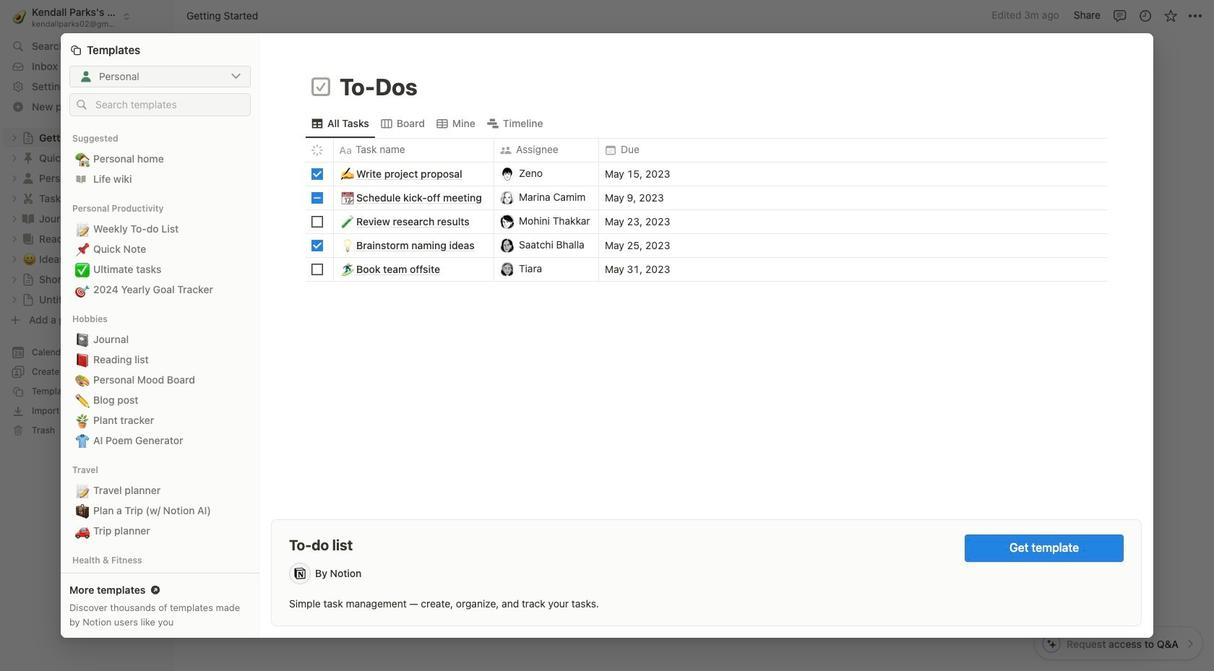 Task type: vqa. For each thing, say whether or not it's contained in the screenshot.
💡 IMAGE
no



Task type: locate. For each thing, give the bounding box(es) containing it.
📝 image down '🚗' icon
[[75, 572, 90, 591]]

0 vertical spatial 📝 image
[[75, 220, 90, 239]]

📝 image
[[75, 220, 90, 239], [75, 481, 90, 500], [75, 572, 90, 591]]

📓 image
[[75, 330, 90, 349]]

📌 image
[[75, 240, 90, 259]]

📝 image for "🧳" image
[[75, 481, 90, 500]]

📝 image for 📌 icon
[[75, 220, 90, 239]]

Search templates text field
[[95, 99, 244, 111]]

🏡 image
[[75, 150, 90, 168]]

✏️ image
[[75, 391, 90, 410]]

1 📝 image from the top
[[75, 220, 90, 239]]

🎯 image
[[75, 280, 90, 299]]

3 📝 image from the top
[[75, 572, 90, 591]]

🧳 image
[[75, 502, 90, 520]]

👋 image
[[440, 159, 454, 178]]

2 📝 image from the top
[[75, 481, 90, 500]]

📝 image up "🧳" image
[[75, 481, 90, 500]]

📝 image up 📌 icon
[[75, 220, 90, 239]]

updates image
[[1138, 8, 1153, 23]]

🪴 image
[[75, 411, 90, 430]]

comments image
[[1113, 8, 1127, 23]]

🎨 image
[[75, 371, 90, 390]]

🥑 image
[[13, 7, 26, 26]]

2 vertical spatial 📝 image
[[75, 572, 90, 591]]

1 vertical spatial 📝 image
[[75, 481, 90, 500]]



Task type: describe. For each thing, give the bounding box(es) containing it.
👕 image
[[75, 432, 90, 450]]

📕 image
[[75, 351, 90, 369]]

page icon image
[[309, 76, 332, 99]]

favorite image
[[1163, 8, 1178, 23]]

🚗 image
[[75, 522, 90, 541]]

✅ image
[[75, 260, 90, 279]]



